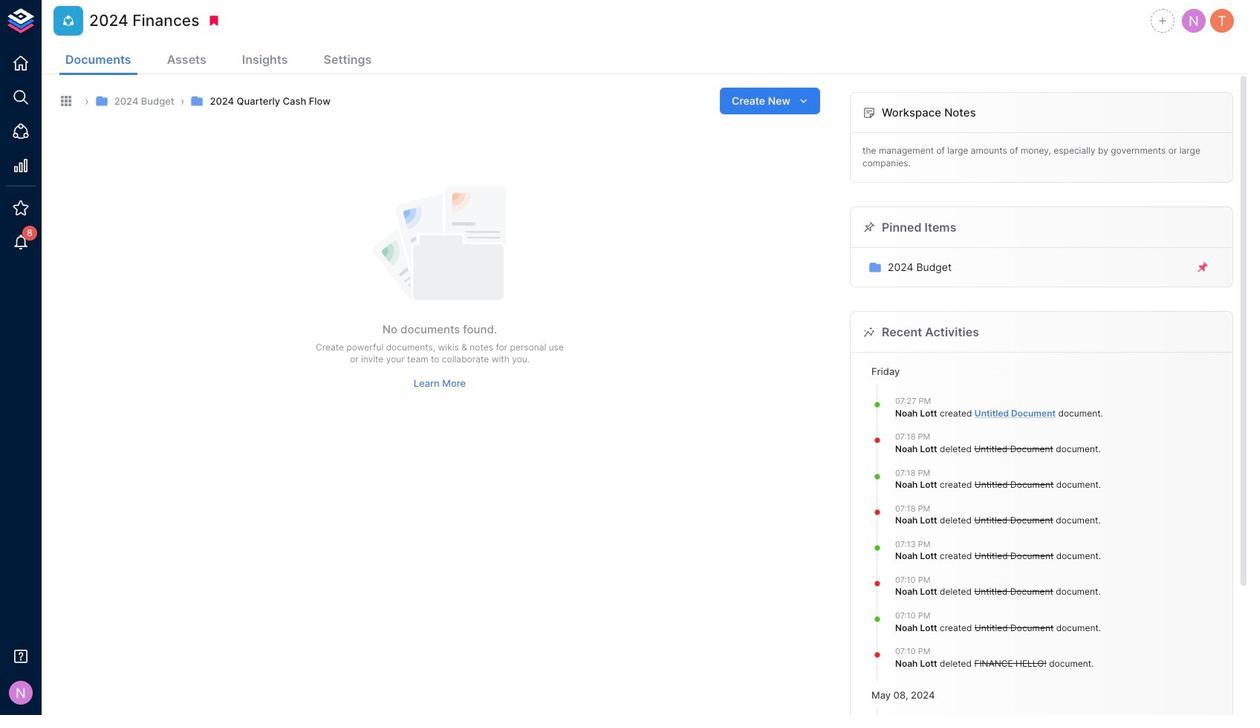 Task type: locate. For each thing, give the bounding box(es) containing it.
remove bookmark image
[[208, 14, 221, 28]]



Task type: vqa. For each thing, say whether or not it's contained in the screenshot.
d53afc6e city 10501 171d052ebcc.jpg Image
no



Task type: describe. For each thing, give the bounding box(es) containing it.
unpin image
[[1197, 261, 1210, 274]]



